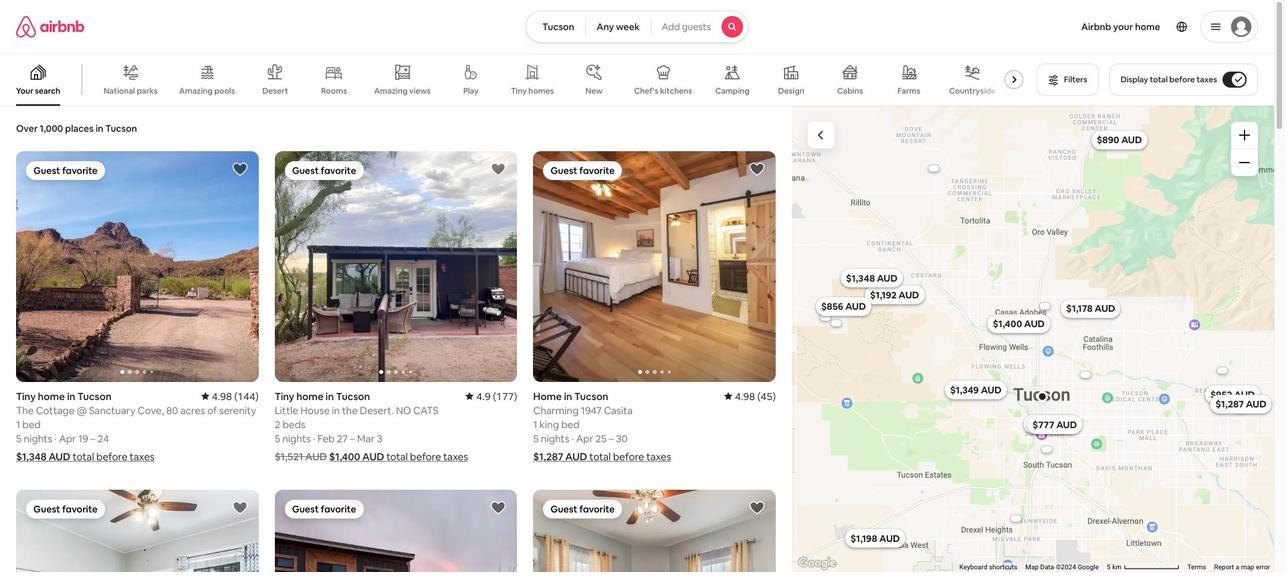 Task type: describe. For each thing, give the bounding box(es) containing it.
profile element
[[765, 0, 1259, 54]]

2 add to wishlist: home in tucson image from the left
[[750, 500, 766, 516]]

2 add to wishlist: tiny home in tucson image from the top
[[491, 500, 507, 516]]



Task type: vqa. For each thing, say whether or not it's contained in the screenshot.
Profile ELEMENT
yes



Task type: locate. For each thing, give the bounding box(es) containing it.
4.9 out of 5 average rating,  177 reviews image
[[466, 390, 518, 403]]

1 horizontal spatial add to wishlist: home in tucson image
[[750, 500, 766, 516]]

add to wishlist: tiny home in tucson image
[[232, 161, 248, 177]]

zoom in image
[[1240, 130, 1251, 141]]

add to wishlist: home in tucson image
[[232, 500, 248, 516], [750, 500, 766, 516]]

1 add to wishlist: tiny home in tucson image from the top
[[491, 161, 507, 177]]

add to wishlist: tiny home in tucson image
[[491, 161, 507, 177], [491, 500, 507, 516]]

0 horizontal spatial add to wishlist: home in tucson image
[[232, 500, 248, 516]]

group
[[0, 54, 1029, 106], [16, 151, 259, 382], [275, 151, 518, 382], [534, 151, 776, 382], [16, 490, 259, 572], [275, 490, 518, 572], [534, 490, 776, 572]]

4.98 out of 5 average rating,  45 reviews image
[[725, 390, 776, 403]]

add to wishlist: home in tucson image
[[750, 161, 766, 177]]

zoom out image
[[1240, 157, 1251, 168]]

4.98 out of 5 average rating,  144 reviews image
[[201, 390, 259, 403]]

google image
[[796, 555, 840, 572]]

1 add to wishlist: home in tucson image from the left
[[232, 500, 248, 516]]

google map
showing 20 stays. region
[[792, 106, 1275, 572]]

0 vertical spatial add to wishlist: tiny home in tucson image
[[491, 161, 507, 177]]

the location you searched image
[[1037, 391, 1048, 402]]

None search field
[[526, 11, 749, 43]]

1 vertical spatial add to wishlist: tiny home in tucson image
[[491, 500, 507, 516]]



